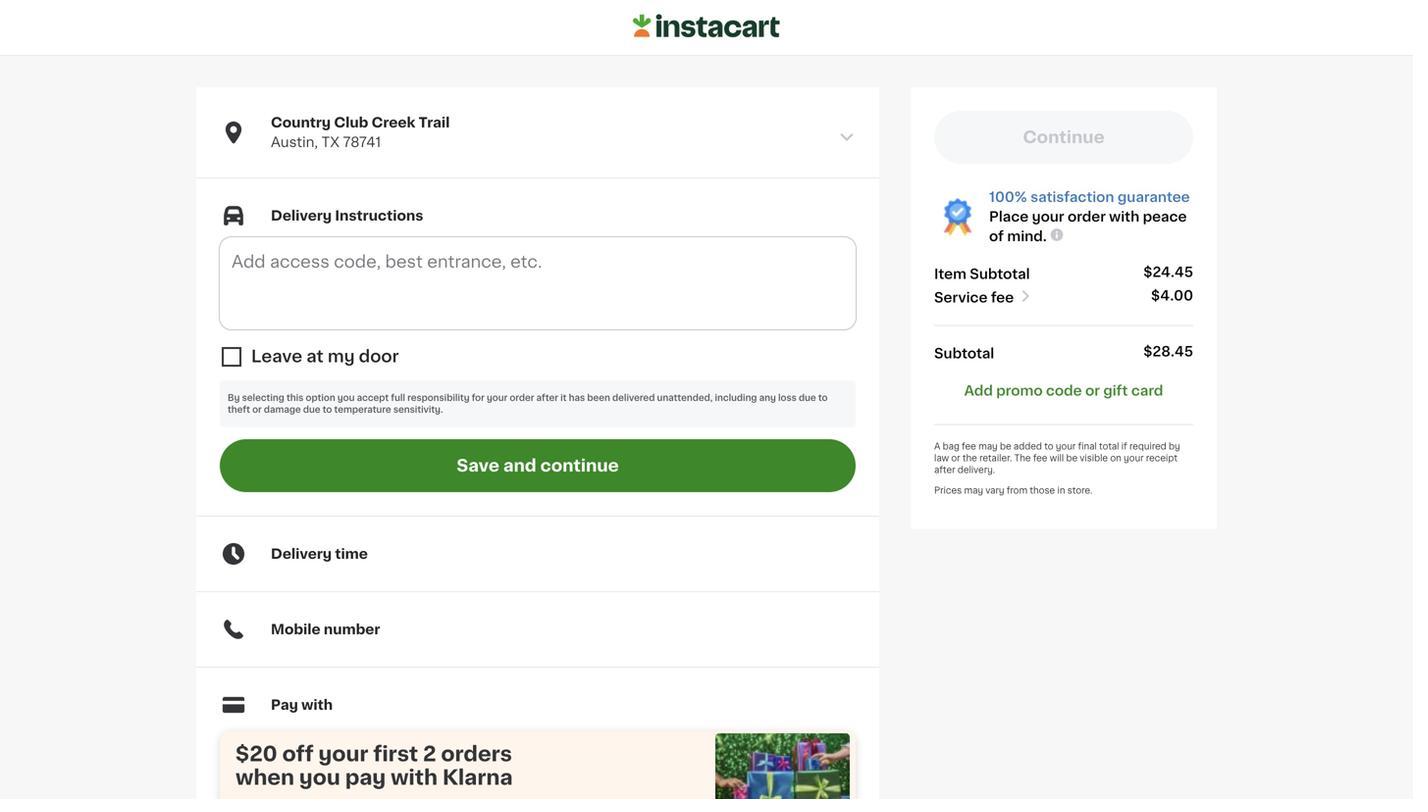 Task type: vqa. For each thing, say whether or not it's contained in the screenshot.
18
no



Task type: describe. For each thing, give the bounding box(es) containing it.
1 vertical spatial may
[[964, 487, 983, 496]]

your down 'if'
[[1124, 454, 1144, 463]]

peace
[[1143, 210, 1187, 224]]

promo
[[996, 384, 1043, 398]]

to inside a bag fee may be added to your final total if required by law or the retailer. the fee will be visible on your receipt after delivery.
[[1044, 443, 1054, 451]]

add promo code or gift card
[[964, 384, 1163, 398]]

those
[[1030, 487, 1055, 496]]

if
[[1122, 443, 1127, 451]]

law
[[934, 454, 949, 463]]

delivery.
[[958, 466, 995, 475]]

your inside $20 off your first 2 orders when you pay with klarna
[[318, 744, 368, 765]]

may inside a bag fee may be added to your final total if required by law or the retailer. the fee will be visible on your receipt after delivery.
[[979, 443, 998, 451]]

club
[[334, 116, 368, 130]]

country
[[271, 116, 331, 130]]

0 horizontal spatial be
[[1000, 443, 1011, 451]]

delivery address image
[[838, 129, 856, 146]]

any
[[759, 394, 776, 403]]

place your order with peace of mind.
[[989, 210, 1187, 243]]

instructions
[[335, 209, 423, 223]]

the
[[1014, 454, 1031, 463]]

and
[[503, 458, 536, 475]]

after inside by selecting this option you accept full responsibility for your order after it has been delivered unattended, including any loss due to theft or damage due to temperature sensitivity.
[[536, 394, 558, 403]]

prices
[[934, 487, 962, 496]]

option
[[306, 394, 335, 403]]

2
[[423, 744, 436, 765]]

by
[[228, 394, 240, 403]]

sensitivity.
[[393, 406, 443, 415]]

receipt
[[1146, 454, 1178, 463]]

code
[[1046, 384, 1082, 398]]

service fee
[[934, 291, 1014, 305]]

bag
[[943, 443, 960, 451]]

$20
[[236, 744, 277, 765]]

with inside $20 off your first 2 orders when you pay with klarna
[[391, 768, 438, 789]]

for
[[472, 394, 485, 403]]

austin,
[[271, 135, 318, 149]]

the
[[963, 454, 977, 463]]

mobile number
[[271, 623, 380, 637]]

2 vertical spatial fee
[[1033, 454, 1048, 463]]

final
[[1078, 443, 1097, 451]]

when
[[236, 768, 294, 789]]

$20 off your first 2 orders when you pay with klarna
[[236, 744, 513, 789]]

my
[[328, 348, 355, 365]]

creek
[[372, 116, 415, 130]]

$28.45
[[1144, 345, 1193, 359]]

in
[[1057, 487, 1065, 496]]

pay with
[[271, 699, 333, 713]]

1 vertical spatial subtotal
[[934, 347, 994, 361]]

full
[[391, 394, 405, 403]]

order inside the 'place your order with peace of mind.'
[[1068, 210, 1106, 224]]

delivery for delivery instructions
[[271, 209, 332, 223]]

door
[[359, 348, 399, 365]]

responsibility
[[407, 394, 470, 403]]

by selecting this option you accept full responsibility for your order after it has been delivered unattended, including any loss due to theft or damage due to temperature sensitivity.
[[228, 394, 828, 415]]

leave
[[251, 348, 302, 365]]

total
[[1099, 443, 1119, 451]]

0 vertical spatial subtotal
[[970, 267, 1030, 281]]

unattended,
[[657, 394, 713, 403]]

delivery time
[[271, 548, 368, 561]]

a
[[934, 443, 941, 451]]

has
[[569, 394, 585, 403]]

1 vertical spatial due
[[303, 406, 320, 415]]

or inside by selecting this option you accept full responsibility for your order after it has been delivered unattended, including any loss due to theft or damage due to temperature sensitivity.
[[252, 406, 262, 415]]

time
[[335, 548, 368, 561]]

including
[[715, 394, 757, 403]]

theft
[[228, 406, 250, 415]]

mobile
[[271, 623, 321, 637]]

gift
[[1103, 384, 1128, 398]]

on
[[1110, 454, 1122, 463]]

delivery instructions
[[271, 209, 423, 223]]

leave at my door
[[251, 348, 399, 365]]

this
[[287, 394, 304, 403]]

$20 off your first 2 orders when you pay with klarna button
[[220, 731, 850, 800]]

pay
[[271, 699, 298, 713]]

loss
[[778, 394, 797, 403]]

$24.45
[[1144, 265, 1193, 279]]

or inside a bag fee may be added to your final total if required by law or the retailer. the fee will be visible on your receipt after delivery.
[[951, 454, 960, 463]]

more info about 100% satisfaction guarantee image
[[1049, 227, 1065, 243]]



Task type: locate. For each thing, give the bounding box(es) containing it.
orders
[[441, 744, 512, 765]]

0 vertical spatial delivery
[[271, 209, 332, 223]]

1 horizontal spatial fee
[[991, 291, 1014, 305]]

your
[[1032, 210, 1064, 224], [487, 394, 508, 403], [1056, 443, 1076, 451], [1124, 454, 1144, 463], [318, 744, 368, 765]]

1 vertical spatial after
[[934, 466, 955, 475]]

add promo code or gift card button
[[964, 381, 1163, 401]]

1 horizontal spatial with
[[391, 768, 438, 789]]

or down bag
[[951, 454, 960, 463]]

with
[[1109, 210, 1140, 224], [301, 699, 333, 713], [391, 768, 438, 789]]

you inside $20 off your first 2 orders when you pay with klarna
[[299, 768, 340, 789]]

0 horizontal spatial with
[[301, 699, 333, 713]]

1 vertical spatial order
[[510, 394, 534, 403]]

satisfaction
[[1031, 190, 1114, 204]]

save
[[457, 458, 499, 475]]

to down option
[[323, 406, 332, 415]]

2 delivery from the top
[[271, 548, 332, 561]]

or
[[1085, 384, 1100, 398], [252, 406, 262, 415], [951, 454, 960, 463]]

order
[[1068, 210, 1106, 224], [510, 394, 534, 403]]

you up temperature
[[337, 394, 355, 403]]

add
[[964, 384, 993, 398]]

or down selecting on the left of the page
[[252, 406, 262, 415]]

your up will
[[1056, 443, 1076, 451]]

delivery for delivery time
[[271, 548, 332, 561]]

fee left will
[[1033, 454, 1048, 463]]

with down 2
[[391, 768, 438, 789]]

pay
[[345, 768, 386, 789]]

item
[[934, 267, 967, 281]]

first
[[373, 744, 418, 765]]

1 vertical spatial fee
[[962, 443, 976, 451]]

continue
[[540, 458, 619, 475]]

fee
[[991, 291, 1014, 305], [962, 443, 976, 451], [1033, 454, 1048, 463]]

to up will
[[1044, 443, 1054, 451]]

retailer.
[[979, 454, 1012, 463]]

service
[[934, 291, 988, 305]]

2 vertical spatial with
[[391, 768, 438, 789]]

0 vertical spatial order
[[1068, 210, 1106, 224]]

card
[[1131, 384, 1163, 398]]

1 horizontal spatial due
[[799, 394, 816, 403]]

after inside a bag fee may be added to your final total if required by law or the retailer. the fee will be visible on your receipt after delivery.
[[934, 466, 955, 475]]

klarna
[[442, 768, 513, 789]]

be right will
[[1066, 454, 1078, 463]]

0 vertical spatial after
[[536, 394, 558, 403]]

accept
[[357, 394, 389, 403]]

you inside by selecting this option you accept full responsibility for your order after it has been delivered unattended, including any loss due to theft or damage due to temperature sensitivity.
[[337, 394, 355, 403]]

by
[[1169, 443, 1180, 451]]

order down 100% satisfaction guarantee
[[1068, 210, 1106, 224]]

tx
[[322, 135, 340, 149]]

been
[[587, 394, 610, 403]]

1 vertical spatial or
[[252, 406, 262, 415]]

or inside button
[[1085, 384, 1100, 398]]

0 horizontal spatial after
[[536, 394, 558, 403]]

you down off
[[299, 768, 340, 789]]

may
[[979, 443, 998, 451], [964, 487, 983, 496]]

after down law
[[934, 466, 955, 475]]

2 horizontal spatial or
[[1085, 384, 1100, 398]]

of
[[989, 230, 1004, 243]]

delivery
[[271, 209, 332, 223], [271, 548, 332, 561]]

a bag fee may be added to your final total if required by law or the retailer. the fee will be visible on your receipt after delivery.
[[934, 443, 1180, 475]]

you
[[337, 394, 355, 403], [299, 768, 340, 789]]

0 vertical spatial to
[[818, 394, 828, 403]]

0 vertical spatial fee
[[991, 291, 1014, 305]]

2 horizontal spatial fee
[[1033, 454, 1048, 463]]

0 horizontal spatial due
[[303, 406, 320, 415]]

1 vertical spatial to
[[323, 406, 332, 415]]

1 delivery from the top
[[271, 209, 332, 223]]

delivery left time
[[271, 548, 332, 561]]

will
[[1050, 454, 1064, 463]]

may up retailer.
[[979, 443, 998, 451]]

order inside by selecting this option you accept full responsibility for your order after it has been delivered unattended, including any loss due to theft or damage due to temperature sensitivity.
[[510, 394, 534, 403]]

your right for
[[487, 394, 508, 403]]

with inside the 'place your order with peace of mind.'
[[1109, 210, 1140, 224]]

0 vertical spatial due
[[799, 394, 816, 403]]

fee up the
[[962, 443, 976, 451]]

with right pay at the bottom of page
[[301, 699, 333, 713]]

None text field
[[220, 237, 856, 330]]

may down delivery.
[[964, 487, 983, 496]]

it
[[561, 394, 567, 403]]

home image
[[633, 11, 780, 41]]

$4.00
[[1151, 289, 1193, 303]]

delivered
[[612, 394, 655, 403]]

after left it
[[536, 394, 558, 403]]

to right "loss" on the right of page
[[818, 394, 828, 403]]

country club creek trail austin, tx 78741
[[271, 116, 450, 149]]

1 vertical spatial delivery
[[271, 548, 332, 561]]

be
[[1000, 443, 1011, 451], [1066, 454, 1078, 463]]

100%
[[989, 190, 1027, 204]]

0 vertical spatial you
[[337, 394, 355, 403]]

0 horizontal spatial or
[[252, 406, 262, 415]]

item subtotal
[[934, 267, 1030, 281]]

or left gift
[[1085, 384, 1100, 398]]

from
[[1007, 487, 1028, 496]]

2 horizontal spatial with
[[1109, 210, 1140, 224]]

save and continue
[[457, 458, 619, 475]]

fee down item subtotal
[[991, 291, 1014, 305]]

prices may vary from those in store.
[[934, 487, 1093, 496]]

your up 'more info about 100% satisfaction guarantee' icon
[[1032, 210, 1064, 224]]

temperature
[[334, 406, 391, 415]]

subtotal
[[970, 267, 1030, 281], [934, 347, 994, 361]]

required
[[1130, 443, 1167, 451]]

0 horizontal spatial to
[[323, 406, 332, 415]]

0 vertical spatial with
[[1109, 210, 1140, 224]]

2 vertical spatial or
[[951, 454, 960, 463]]

1 horizontal spatial or
[[951, 454, 960, 463]]

1 horizontal spatial to
[[818, 394, 828, 403]]

2 horizontal spatial to
[[1044, 443, 1054, 451]]

due down option
[[303, 406, 320, 415]]

guarantee
[[1118, 190, 1190, 204]]

after
[[536, 394, 558, 403], [934, 466, 955, 475]]

2 vertical spatial to
[[1044, 443, 1054, 451]]

1 vertical spatial with
[[301, 699, 333, 713]]

store.
[[1068, 487, 1093, 496]]

with down guarantee
[[1109, 210, 1140, 224]]

delivery down austin,
[[271, 209, 332, 223]]

due
[[799, 394, 816, 403], [303, 406, 320, 415]]

1 horizontal spatial be
[[1066, 454, 1078, 463]]

number
[[324, 623, 380, 637]]

0 horizontal spatial fee
[[962, 443, 976, 451]]

your inside the 'place your order with peace of mind.'
[[1032, 210, 1064, 224]]

78741
[[343, 135, 381, 149]]

1 horizontal spatial order
[[1068, 210, 1106, 224]]

your inside by selecting this option you accept full responsibility for your order after it has been delivered unattended, including any loss due to theft or damage due to temperature sensitivity.
[[487, 394, 508, 403]]

1 vertical spatial you
[[299, 768, 340, 789]]

place
[[989, 210, 1029, 224]]

off
[[282, 744, 314, 765]]

damage
[[264, 406, 301, 415]]

at
[[306, 348, 324, 365]]

subtotal up add on the top right of page
[[934, 347, 994, 361]]

visible
[[1080, 454, 1108, 463]]

order left it
[[510, 394, 534, 403]]

vary
[[986, 487, 1004, 496]]

be up retailer.
[[1000, 443, 1011, 451]]

1 horizontal spatial after
[[934, 466, 955, 475]]

due right "loss" on the right of page
[[799, 394, 816, 403]]

subtotal up service fee
[[970, 267, 1030, 281]]

save and continue button
[[220, 440, 856, 493]]

0 vertical spatial be
[[1000, 443, 1011, 451]]

0 vertical spatial may
[[979, 443, 998, 451]]

1 vertical spatial be
[[1066, 454, 1078, 463]]

0 vertical spatial or
[[1085, 384, 1100, 398]]

added
[[1014, 443, 1042, 451]]

100% satisfaction guarantee
[[989, 190, 1190, 204]]

mind.
[[1007, 230, 1047, 243]]

trail
[[419, 116, 450, 130]]

0 horizontal spatial order
[[510, 394, 534, 403]]

your up the pay
[[318, 744, 368, 765]]

selecting
[[242, 394, 284, 403]]



